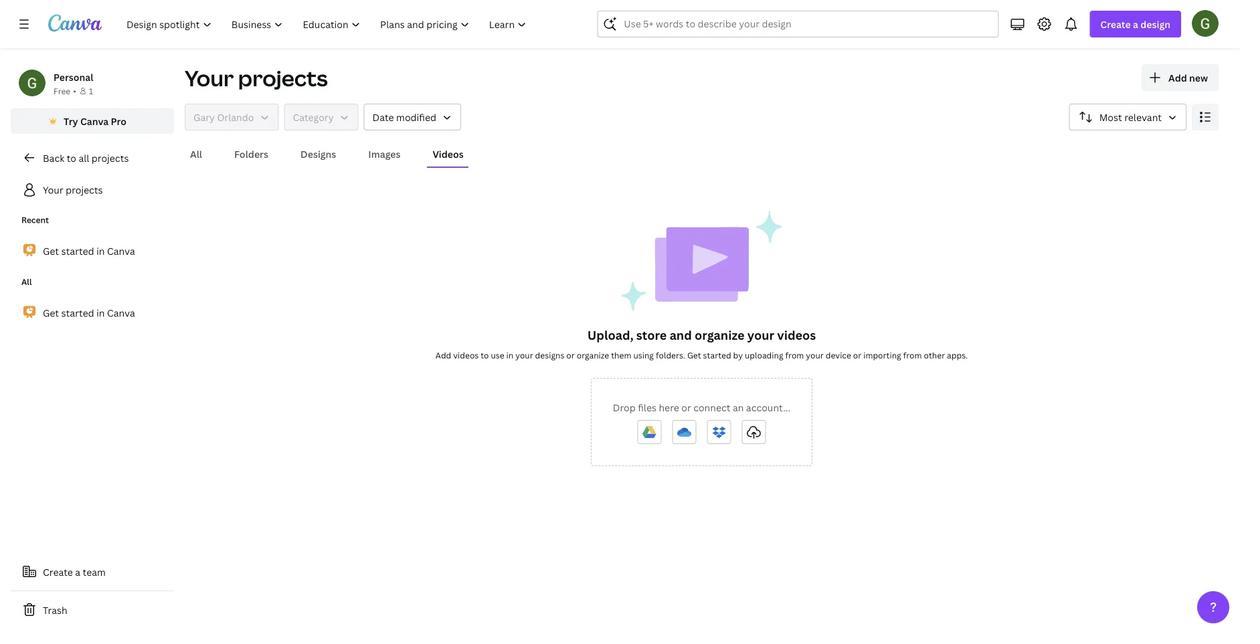 Task type: locate. For each thing, give the bounding box(es) containing it.
a left design
[[1133, 18, 1138, 30]]

add left the use
[[436, 350, 451, 361]]

or
[[566, 350, 575, 361], [853, 350, 861, 361], [681, 401, 691, 414]]

0 horizontal spatial your
[[43, 184, 63, 196]]

upload,
[[587, 327, 633, 343]]

design
[[1141, 18, 1170, 30]]

store
[[636, 327, 667, 343]]

to left the use
[[481, 350, 489, 361]]

all down gary
[[190, 148, 202, 160]]

a left 'team'
[[75, 566, 80, 579]]

trash
[[43, 604, 67, 617]]

1 get started in canva link from the top
[[11, 237, 174, 265]]

account...
[[746, 401, 790, 414]]

projects right the all
[[92, 152, 129, 164]]

create inside button
[[43, 566, 73, 579]]

organize down upload,
[[577, 350, 609, 361]]

1 vertical spatial get started in canva
[[43, 307, 135, 319]]

or right here
[[681, 401, 691, 414]]

1 vertical spatial your
[[43, 184, 63, 196]]

videos
[[777, 327, 816, 343], [453, 350, 479, 361]]

importing
[[863, 350, 901, 361]]

0 vertical spatial all
[[190, 148, 202, 160]]

2 vertical spatial get
[[687, 350, 701, 361]]

create a design button
[[1090, 11, 1181, 37]]

videos up uploading
[[777, 327, 816, 343]]

0 vertical spatial organize
[[695, 327, 744, 343]]

create left 'team'
[[43, 566, 73, 579]]

1 horizontal spatial videos
[[777, 327, 816, 343]]

None search field
[[597, 11, 999, 37]]

get started in canva
[[43, 245, 135, 257], [43, 307, 135, 319]]

designs
[[535, 350, 564, 361]]

0 vertical spatial to
[[67, 152, 76, 164]]

or right the designs
[[566, 350, 575, 361]]

in for 1st get started in canva link from the top
[[96, 245, 105, 257]]

0 horizontal spatial to
[[67, 152, 76, 164]]

your
[[185, 64, 234, 93], [43, 184, 63, 196]]

1 vertical spatial a
[[75, 566, 80, 579]]

0 horizontal spatial your projects
[[43, 184, 103, 196]]

get inside upload, store and organize your videos add videos to use in your designs or organize them using folders. get started by uploading from your device or importing from other apps.
[[687, 350, 701, 361]]

designs
[[301, 148, 336, 160]]

device
[[826, 350, 851, 361]]

1 vertical spatial to
[[481, 350, 489, 361]]

create
[[1100, 18, 1131, 30], [43, 566, 73, 579]]

create left design
[[1100, 18, 1131, 30]]

a for team
[[75, 566, 80, 579]]

projects up category
[[238, 64, 328, 93]]

all down recent
[[21, 276, 32, 287]]

organize
[[695, 327, 744, 343], [577, 350, 609, 361]]

to
[[67, 152, 76, 164], [481, 350, 489, 361]]

try
[[64, 115, 78, 127]]

back to all projects link
[[11, 145, 174, 171]]

get
[[43, 245, 59, 257], [43, 307, 59, 319], [687, 350, 701, 361]]

0 vertical spatial create
[[1100, 18, 1131, 30]]

drop
[[613, 401, 636, 414]]

1 get started in canva from the top
[[43, 245, 135, 257]]

Owner button
[[185, 104, 279, 130]]

free •
[[54, 85, 76, 96]]

projects down the all
[[66, 184, 103, 196]]

back to all projects
[[43, 152, 129, 164]]

your down back
[[43, 184, 63, 196]]

get started in canva for first get started in canva link from the bottom of the page
[[43, 307, 135, 319]]

canva inside try canva pro button
[[80, 115, 109, 127]]

2 get started in canva from the top
[[43, 307, 135, 319]]

1 vertical spatial all
[[21, 276, 32, 287]]

1 horizontal spatial from
[[903, 350, 922, 361]]

or right device
[[853, 350, 861, 361]]

add left new
[[1168, 71, 1187, 84]]

a inside create a team button
[[75, 566, 80, 579]]

in for first get started in canva link from the bottom of the page
[[96, 307, 105, 319]]

1 vertical spatial your projects
[[43, 184, 103, 196]]

0 vertical spatial canva
[[80, 115, 109, 127]]

1 vertical spatial create
[[43, 566, 73, 579]]

all inside button
[[190, 148, 202, 160]]

your projects down the all
[[43, 184, 103, 196]]

0 vertical spatial get started in canva link
[[11, 237, 174, 265]]

a inside create a design "dropdown button"
[[1133, 18, 1138, 30]]

1 horizontal spatial a
[[1133, 18, 1138, 30]]

all button
[[185, 141, 207, 167]]

organize up by
[[695, 327, 744, 343]]

started
[[61, 245, 94, 257], [61, 307, 94, 319], [703, 350, 731, 361]]

a for design
[[1133, 18, 1138, 30]]

2 vertical spatial projects
[[66, 184, 103, 196]]

1 vertical spatial canva
[[107, 245, 135, 257]]

0 vertical spatial get
[[43, 245, 59, 257]]

1 from from the left
[[785, 350, 804, 361]]

0 horizontal spatial organize
[[577, 350, 609, 361]]

0 horizontal spatial from
[[785, 350, 804, 361]]

your up gary
[[185, 64, 234, 93]]

0 horizontal spatial add
[[436, 350, 451, 361]]

create for create a design
[[1100, 18, 1131, 30]]

try canva pro
[[64, 115, 126, 127]]

1 vertical spatial organize
[[577, 350, 609, 361]]

all
[[79, 152, 89, 164]]

your projects up orlando
[[185, 64, 328, 93]]

1 horizontal spatial your projects
[[185, 64, 328, 93]]

by
[[733, 350, 743, 361]]

0 vertical spatial a
[[1133, 18, 1138, 30]]

0 horizontal spatial all
[[21, 276, 32, 287]]

canva
[[80, 115, 109, 127], [107, 245, 135, 257], [107, 307, 135, 319]]

1 horizontal spatial all
[[190, 148, 202, 160]]

0 vertical spatial projects
[[238, 64, 328, 93]]

projects
[[238, 64, 328, 93], [92, 152, 129, 164], [66, 184, 103, 196]]

from left other
[[903, 350, 922, 361]]

0 horizontal spatial a
[[75, 566, 80, 579]]

1 horizontal spatial create
[[1100, 18, 1131, 30]]

other
[[924, 350, 945, 361]]

create inside "dropdown button"
[[1100, 18, 1131, 30]]

and
[[670, 327, 692, 343]]

get started in canva link
[[11, 237, 174, 265], [11, 299, 174, 327]]

2 from from the left
[[903, 350, 922, 361]]

videos button
[[427, 141, 469, 167]]

0 vertical spatial your projects
[[185, 64, 328, 93]]

2 vertical spatial canva
[[107, 307, 135, 319]]

from right uploading
[[785, 350, 804, 361]]

Search search field
[[624, 11, 972, 37]]

top level navigation element
[[118, 11, 538, 37]]

0 vertical spatial get started in canva
[[43, 245, 135, 257]]

your projects
[[185, 64, 328, 93], [43, 184, 103, 196]]

your projects inside your projects "link"
[[43, 184, 103, 196]]

videos
[[433, 148, 464, 160]]

canva for 1st get started in canva link from the top
[[107, 245, 135, 257]]

0 vertical spatial add
[[1168, 71, 1187, 84]]

your
[[747, 327, 774, 343], [515, 350, 533, 361], [806, 350, 824, 361]]

create a team button
[[11, 559, 174, 586]]

1 horizontal spatial organize
[[695, 327, 744, 343]]

all
[[190, 148, 202, 160], [21, 276, 32, 287]]

gary
[[193, 111, 215, 123]]

upload, store and organize your videos add videos to use in your designs or organize them using folders. get started by uploading from your device or importing from other apps.
[[436, 327, 968, 361]]

Date modified button
[[364, 104, 461, 130]]

0 horizontal spatial videos
[[453, 350, 479, 361]]

0 horizontal spatial create
[[43, 566, 73, 579]]

0 vertical spatial in
[[96, 245, 105, 257]]

1 vertical spatial in
[[96, 307, 105, 319]]

0 vertical spatial your
[[185, 64, 234, 93]]

2 vertical spatial in
[[506, 350, 513, 361]]

folders.
[[656, 350, 685, 361]]

add
[[1168, 71, 1187, 84], [436, 350, 451, 361]]

create a design
[[1100, 18, 1170, 30]]

create a team
[[43, 566, 106, 579]]

to inside upload, store and organize your videos add videos to use in your designs or organize them using folders. get started by uploading from your device or importing from other apps.
[[481, 350, 489, 361]]

1 vertical spatial add
[[436, 350, 451, 361]]

videos left the use
[[453, 350, 479, 361]]

an
[[733, 401, 744, 414]]

your left the designs
[[515, 350, 533, 361]]

2 vertical spatial started
[[703, 350, 731, 361]]

1 horizontal spatial add
[[1168, 71, 1187, 84]]

folders button
[[229, 141, 274, 167]]

in
[[96, 245, 105, 257], [96, 307, 105, 319], [506, 350, 513, 361]]

1 vertical spatial get
[[43, 307, 59, 319]]

your up uploading
[[747, 327, 774, 343]]

Sort by button
[[1069, 104, 1186, 130]]

to left the all
[[67, 152, 76, 164]]

date modified
[[372, 111, 436, 123]]

1 horizontal spatial to
[[481, 350, 489, 361]]

add new button
[[1142, 64, 1219, 91]]

0 vertical spatial videos
[[777, 327, 816, 343]]

1 vertical spatial get started in canva link
[[11, 299, 174, 327]]

a
[[1133, 18, 1138, 30], [75, 566, 80, 579]]

from
[[785, 350, 804, 361], [903, 350, 922, 361]]

your left device
[[806, 350, 824, 361]]



Task type: describe. For each thing, give the bounding box(es) containing it.
gary orlando image
[[1192, 10, 1219, 37]]

2 get started in canva link from the top
[[11, 299, 174, 327]]

team
[[83, 566, 106, 579]]

canva for first get started in canva link from the bottom of the page
[[107, 307, 135, 319]]

to inside back to all projects link
[[67, 152, 76, 164]]

using
[[633, 350, 654, 361]]

relevant
[[1124, 111, 1162, 123]]

1 horizontal spatial your
[[185, 64, 234, 93]]

2 horizontal spatial or
[[853, 350, 861, 361]]

•
[[73, 85, 76, 96]]

orlando
[[217, 111, 254, 123]]

designs button
[[295, 141, 342, 167]]

images button
[[363, 141, 406, 167]]

1 vertical spatial projects
[[92, 152, 129, 164]]

0 horizontal spatial your
[[515, 350, 533, 361]]

create for create a team
[[43, 566, 73, 579]]

0 horizontal spatial or
[[566, 350, 575, 361]]

2 horizontal spatial your
[[806, 350, 824, 361]]

1 vertical spatial started
[[61, 307, 94, 319]]

files
[[638, 401, 656, 414]]

1 vertical spatial videos
[[453, 350, 479, 361]]

images
[[368, 148, 401, 160]]

1 horizontal spatial your
[[747, 327, 774, 343]]

0 vertical spatial started
[[61, 245, 94, 257]]

date
[[372, 111, 394, 123]]

your projects link
[[11, 177, 174, 203]]

gary orlando
[[193, 111, 254, 123]]

folders
[[234, 148, 268, 160]]

projects inside "link"
[[66, 184, 103, 196]]

in inside upload, store and organize your videos add videos to use in your designs or organize them using folders. get started by uploading from your device or importing from other apps.
[[506, 350, 513, 361]]

category
[[293, 111, 334, 123]]

connect
[[693, 401, 730, 414]]

Category button
[[284, 104, 358, 130]]

recent
[[21, 214, 49, 226]]

add inside add new dropdown button
[[1168, 71, 1187, 84]]

them
[[611, 350, 631, 361]]

1
[[89, 85, 93, 96]]

trash link
[[11, 597, 174, 624]]

new
[[1189, 71, 1208, 84]]

pro
[[111, 115, 126, 127]]

started inside upload, store and organize your videos add videos to use in your designs or organize them using folders. get started by uploading from your device or importing from other apps.
[[703, 350, 731, 361]]

most
[[1099, 111, 1122, 123]]

drop files here or connect an account...
[[613, 401, 790, 414]]

your inside your projects "link"
[[43, 184, 63, 196]]

get for 1st get started in canva link from the top
[[43, 245, 59, 257]]

free
[[54, 85, 70, 96]]

back
[[43, 152, 64, 164]]

here
[[659, 401, 679, 414]]

get started in canva for 1st get started in canva link from the top
[[43, 245, 135, 257]]

add inside upload, store and organize your videos add videos to use in your designs or organize them using folders. get started by uploading from your device or importing from other apps.
[[436, 350, 451, 361]]

try canva pro button
[[11, 108, 174, 134]]

1 horizontal spatial or
[[681, 401, 691, 414]]

personal
[[54, 71, 93, 83]]

use
[[491, 350, 504, 361]]

most relevant
[[1099, 111, 1162, 123]]

uploading
[[745, 350, 783, 361]]

get for first get started in canva link from the bottom of the page
[[43, 307, 59, 319]]

add new
[[1168, 71, 1208, 84]]

modified
[[396, 111, 436, 123]]

apps.
[[947, 350, 968, 361]]



Task type: vqa. For each thing, say whether or not it's contained in the screenshot.
Automated proofing image
no



